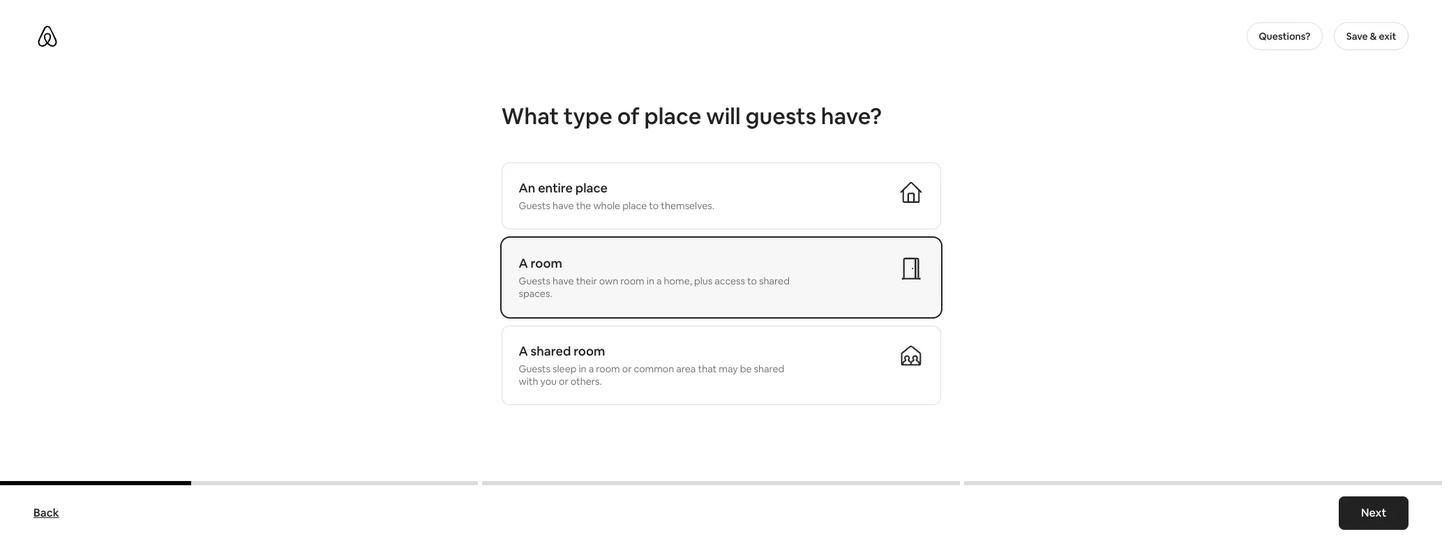 Task type: locate. For each thing, give the bounding box(es) containing it.
2 a from the top
[[519, 343, 528, 359]]

an entire place guests have the whole place to themselves.
[[519, 180, 714, 212]]

2 have from the top
[[553, 275, 574, 287]]

0 vertical spatial a
[[519, 255, 528, 271]]

0 vertical spatial guests
[[519, 200, 550, 212]]

0 vertical spatial in
[[647, 275, 654, 287]]

you
[[540, 375, 557, 388]]

place right whole at left top
[[622, 200, 647, 212]]

save & exit
[[1346, 30, 1396, 43]]

to inside a room guests have their own room in a home, plus access to shared spaces.
[[747, 275, 757, 287]]

a room guests have their own room in a home, plus access to shared spaces.
[[519, 255, 790, 300]]

that
[[698, 363, 717, 375]]

option group
[[501, 163, 941, 442]]

guests
[[745, 102, 816, 130]]

1 guests from the top
[[519, 200, 550, 212]]

2 vertical spatial guests
[[519, 363, 550, 375]]

1 horizontal spatial in
[[647, 275, 654, 287]]

option group containing an entire place
[[501, 163, 941, 442]]

1 vertical spatial in
[[579, 363, 586, 375]]

home,
[[664, 275, 692, 287]]

an
[[519, 180, 535, 196]]

2 guests from the top
[[519, 275, 550, 287]]

1 horizontal spatial a
[[656, 275, 662, 287]]

1 vertical spatial place
[[575, 180, 608, 196]]

whole
[[593, 200, 620, 212]]

to right access
[[747, 275, 757, 287]]

to
[[649, 200, 659, 212], [747, 275, 757, 287]]

1 vertical spatial a
[[589, 363, 594, 375]]

have down "entire"
[[553, 200, 574, 212]]

0 horizontal spatial in
[[579, 363, 586, 375]]

guests for shared
[[519, 363, 550, 375]]

0 vertical spatial a
[[656, 275, 662, 287]]

in inside a room guests have their own room in a home, plus access to shared spaces.
[[647, 275, 654, 287]]

&
[[1370, 30, 1377, 43]]

a for a room
[[519, 255, 528, 271]]

3 guests from the top
[[519, 363, 550, 375]]

0 horizontal spatial a
[[589, 363, 594, 375]]

place
[[644, 102, 701, 130], [575, 180, 608, 196], [622, 200, 647, 212]]

None button
[[501, 163, 941, 230], [501, 238, 941, 317], [501, 326, 941, 405], [501, 163, 941, 230], [501, 238, 941, 317], [501, 326, 941, 405]]

guests inside an entire place guests have the whole place to themselves.
[[519, 200, 550, 212]]

place right "of"
[[644, 102, 701, 130]]

a up the spaces.
[[519, 255, 528, 271]]

have left their on the bottom of the page
[[553, 275, 574, 287]]

0 horizontal spatial or
[[559, 375, 568, 388]]

back button
[[27, 500, 66, 527]]

guests
[[519, 200, 550, 212], [519, 275, 550, 287], [519, 363, 550, 375]]

a right sleep
[[589, 363, 594, 375]]

1 horizontal spatial or
[[622, 363, 632, 375]]

shared up sleep
[[531, 343, 571, 359]]

place up the
[[575, 180, 608, 196]]

0 vertical spatial have
[[553, 200, 574, 212]]

room right own
[[620, 275, 644, 287]]

0 vertical spatial shared
[[759, 275, 790, 287]]

1 a from the top
[[519, 255, 528, 271]]

0 vertical spatial to
[[649, 200, 659, 212]]

shared right be
[[754, 363, 784, 375]]

exit
[[1379, 30, 1396, 43]]

sleep
[[553, 363, 577, 375]]

0 vertical spatial place
[[644, 102, 701, 130]]

guests inside a shared room guests sleep in a room or common area that may be shared with you or others.
[[519, 363, 550, 375]]

1 vertical spatial have
[[553, 275, 574, 287]]

guests left sleep
[[519, 363, 550, 375]]

2 vertical spatial shared
[[754, 363, 784, 375]]

common
[[634, 363, 674, 375]]

a inside a shared room guests sleep in a room or common area that may be shared with you or others.
[[519, 343, 528, 359]]

or left common
[[622, 363, 632, 375]]

shared right access
[[759, 275, 790, 287]]

guests down an
[[519, 200, 550, 212]]

or
[[622, 363, 632, 375], [559, 375, 568, 388]]

have inside a room guests have their own room in a home, plus access to shared spaces.
[[553, 275, 574, 287]]

shared inside a room guests have their own room in a home, plus access to shared spaces.
[[759, 275, 790, 287]]

a
[[656, 275, 662, 287], [589, 363, 594, 375]]

plus
[[694, 275, 712, 287]]

to left the themselves.
[[649, 200, 659, 212]]

1 vertical spatial guests
[[519, 275, 550, 287]]

a inside a room guests have their own room in a home, plus access to shared spaces.
[[519, 255, 528, 271]]

0 horizontal spatial to
[[649, 200, 659, 212]]

back
[[33, 506, 59, 520]]

a
[[519, 255, 528, 271], [519, 343, 528, 359]]

or right you
[[559, 375, 568, 388]]

a shared room guests sleep in a room or common area that may be shared with you or others.
[[519, 343, 784, 388]]

what
[[501, 102, 559, 130]]

room
[[531, 255, 562, 271], [620, 275, 644, 287], [574, 343, 605, 359], [596, 363, 620, 375]]

1 vertical spatial a
[[519, 343, 528, 359]]

1 vertical spatial to
[[747, 275, 757, 287]]

1 have from the top
[[553, 200, 574, 212]]

guests for entire
[[519, 200, 550, 212]]

room right sleep
[[596, 363, 620, 375]]

others.
[[571, 375, 602, 388]]

a left home,
[[656, 275, 662, 287]]

in right sleep
[[579, 363, 586, 375]]

1 horizontal spatial to
[[747, 275, 757, 287]]

a up with
[[519, 343, 528, 359]]

guests left their on the bottom of the page
[[519, 275, 550, 287]]

spaces.
[[519, 287, 552, 300]]

shared
[[759, 275, 790, 287], [531, 343, 571, 359], [754, 363, 784, 375]]

the
[[576, 200, 591, 212]]

in
[[647, 275, 654, 287], [579, 363, 586, 375]]

in left home,
[[647, 275, 654, 287]]

have
[[553, 200, 574, 212], [553, 275, 574, 287]]



Task type: describe. For each thing, give the bounding box(es) containing it.
questions? button
[[1246, 22, 1323, 50]]

entire
[[538, 180, 573, 196]]

access
[[715, 275, 745, 287]]

save & exit button
[[1334, 22, 1409, 50]]

to inside an entire place guests have the whole place to themselves.
[[649, 200, 659, 212]]

next
[[1361, 506, 1386, 520]]

room up the spaces.
[[531, 255, 562, 271]]

own
[[599, 275, 618, 287]]

have inside an entire place guests have the whole place to themselves.
[[553, 200, 574, 212]]

questions?
[[1259, 30, 1311, 43]]

guests inside a room guests have their own room in a home, plus access to shared spaces.
[[519, 275, 550, 287]]

1 vertical spatial shared
[[531, 343, 571, 359]]

may
[[719, 363, 738, 375]]

their
[[576, 275, 597, 287]]

be
[[740, 363, 752, 375]]

with
[[519, 375, 538, 388]]

in inside a shared room guests sleep in a room or common area that may be shared with you or others.
[[579, 363, 586, 375]]

a inside a shared room guests sleep in a room or common area that may be shared with you or others.
[[589, 363, 594, 375]]

type
[[564, 102, 612, 130]]

area
[[676, 363, 696, 375]]

a for a shared room
[[519, 343, 528, 359]]

have?
[[821, 102, 882, 130]]

2 vertical spatial place
[[622, 200, 647, 212]]

save
[[1346, 30, 1368, 43]]

what type of place will guests have?
[[501, 102, 882, 130]]

themselves.
[[661, 200, 714, 212]]

of
[[617, 102, 639, 130]]

a inside a room guests have their own room in a home, plus access to shared spaces.
[[656, 275, 662, 287]]

will
[[706, 102, 741, 130]]

room up others.
[[574, 343, 605, 359]]

next button
[[1339, 497, 1409, 530]]



Task type: vqa. For each thing, say whether or not it's contained in the screenshot.
'Insights'
no



